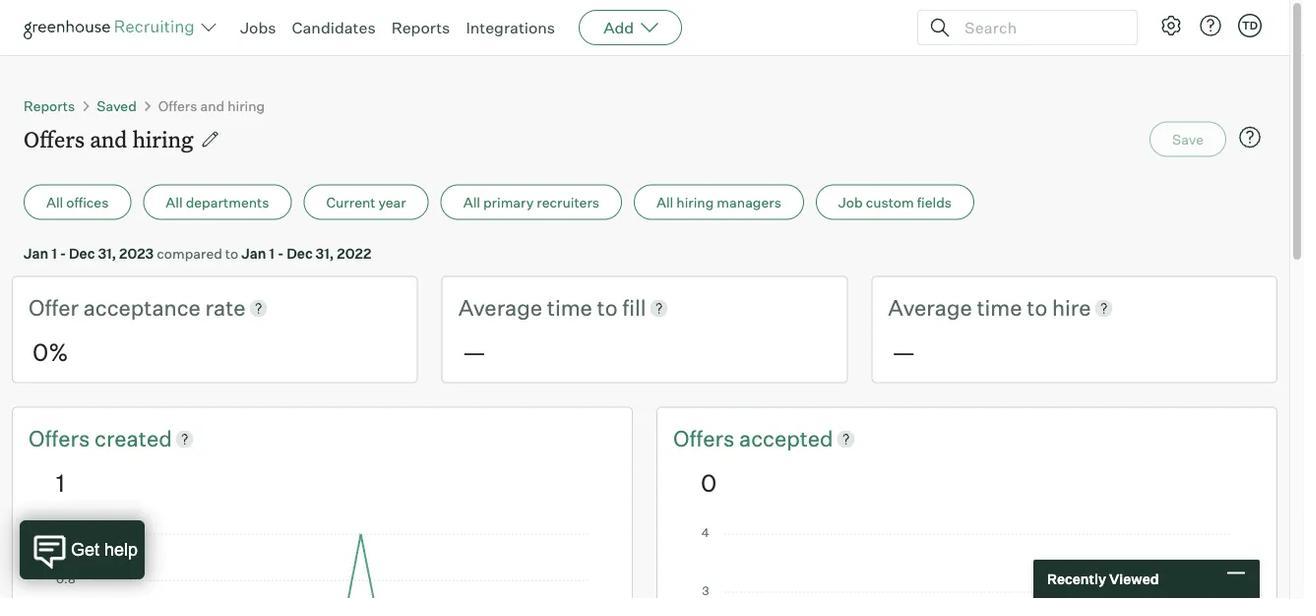 Task type: locate. For each thing, give the bounding box(es) containing it.
all left primary in the top left of the page
[[463, 193, 480, 211]]

1 horizontal spatial reports
[[392, 18, 450, 37]]

candidates link
[[292, 18, 376, 37]]

to left hire
[[1027, 294, 1048, 321]]

to right compared at the top of the page
[[225, 245, 238, 262]]

offers link
[[29, 424, 95, 454], [673, 424, 739, 454]]

0 horizontal spatial xychart image
[[56, 529, 589, 600]]

current
[[326, 193, 376, 211]]

2 horizontal spatial to
[[1027, 294, 1048, 321]]

31,
[[98, 245, 116, 262], [316, 245, 334, 262]]

1 horizontal spatial to
[[597, 294, 618, 321]]

0 horizontal spatial offers link
[[29, 424, 95, 454]]

acceptance
[[83, 294, 201, 321]]

dec left 2022
[[287, 245, 313, 262]]

0 horizontal spatial reports
[[24, 97, 75, 114]]

jobs link
[[240, 18, 276, 37]]

all left departments at left top
[[166, 193, 183, 211]]

offers and hiring
[[158, 97, 265, 114], [24, 125, 194, 154]]

1 average time to from the left
[[458, 294, 623, 321]]

2 average time to from the left
[[888, 294, 1053, 321]]

reports
[[392, 18, 450, 37], [24, 97, 75, 114]]

average for hire
[[888, 294, 972, 321]]

2 time from the left
[[977, 294, 1022, 321]]

reports link
[[392, 18, 450, 37], [24, 97, 75, 114]]

td button
[[1235, 10, 1266, 41]]

and up edit icon
[[200, 97, 225, 114]]

- down all offices button
[[60, 245, 66, 262]]

offers and hiring down saved link
[[24, 125, 194, 154]]

- left 2022
[[278, 245, 284, 262]]

-
[[60, 245, 66, 262], [278, 245, 284, 262]]

0 horizontal spatial —
[[462, 337, 486, 367]]

0 horizontal spatial time
[[547, 294, 593, 321]]

1 - from the left
[[60, 245, 66, 262]]

time for fill
[[547, 294, 593, 321]]

all left "managers"
[[657, 193, 674, 211]]

hiring inside button
[[677, 193, 714, 211]]

0 vertical spatial reports
[[392, 18, 450, 37]]

1 horizontal spatial —
[[892, 337, 916, 367]]

1 horizontal spatial jan
[[241, 245, 266, 262]]

reports right candidates at top
[[392, 18, 450, 37]]

current year
[[326, 193, 406, 211]]

to
[[225, 245, 238, 262], [597, 294, 618, 321], [1027, 294, 1048, 321]]

— for fill
[[462, 337, 486, 367]]

0
[[701, 468, 717, 498]]

0 horizontal spatial 31,
[[98, 245, 116, 262]]

all departments
[[166, 193, 269, 211]]

hiring left edit icon
[[132, 125, 194, 154]]

jan down departments at left top
[[241, 245, 266, 262]]

1
[[51, 245, 57, 262], [269, 245, 275, 262], [56, 468, 65, 498]]

created link
[[95, 424, 172, 454]]

Search text field
[[960, 13, 1119, 42]]

hiring down jobs
[[228, 97, 265, 114]]

xychart image for 0
[[701, 529, 1234, 600]]

jobs
[[240, 18, 276, 37]]

1 vertical spatial reports
[[24, 97, 75, 114]]

job
[[839, 193, 863, 211]]

fill
[[623, 294, 646, 321]]

reports left saved
[[24, 97, 75, 114]]

0 vertical spatial reports link
[[392, 18, 450, 37]]

2 xychart image from the left
[[701, 529, 1234, 600]]

2 31, from the left
[[316, 245, 334, 262]]

reports link left saved
[[24, 97, 75, 114]]

all for all departments
[[166, 193, 183, 211]]

1 jan from the left
[[24, 245, 48, 262]]

year
[[379, 193, 406, 211]]

managers
[[717, 193, 782, 211]]

0 horizontal spatial hiring
[[132, 125, 194, 154]]

and
[[200, 97, 225, 114], [90, 125, 127, 154]]

1 — from the left
[[462, 337, 486, 367]]

1 horizontal spatial dec
[[287, 245, 313, 262]]

31, left 2022
[[316, 245, 334, 262]]

and down saved link
[[90, 125, 127, 154]]

1 offers link from the left
[[29, 424, 95, 454]]

dec
[[69, 245, 95, 262], [287, 245, 313, 262]]

offers link down 0%
[[29, 424, 95, 454]]

0 horizontal spatial to
[[225, 245, 238, 262]]

31, left the 2023
[[98, 245, 116, 262]]

1 average from the left
[[458, 294, 543, 321]]

created
[[95, 425, 172, 452]]

jan up offer
[[24, 245, 48, 262]]

offers
[[158, 97, 197, 114], [24, 125, 85, 154], [29, 425, 95, 452], [673, 425, 739, 452]]

1 horizontal spatial hiring
[[228, 97, 265, 114]]

1 all from the left
[[46, 193, 63, 211]]

hiring
[[228, 97, 265, 114], [132, 125, 194, 154], [677, 193, 714, 211]]

jan
[[24, 245, 48, 262], [241, 245, 266, 262]]

custom
[[866, 193, 914, 211]]

average
[[458, 294, 543, 321], [888, 294, 972, 321]]

2 all from the left
[[166, 193, 183, 211]]

rate
[[205, 294, 246, 321]]

0 vertical spatial and
[[200, 97, 225, 114]]

1 xychart image from the left
[[56, 529, 589, 600]]

offers up 0 on the bottom right of the page
[[673, 425, 739, 452]]

0 horizontal spatial and
[[90, 125, 127, 154]]

2023
[[119, 245, 154, 262]]

jan 1 - dec 31, 2023 compared to jan 1 - dec 31, 2022
[[24, 245, 372, 262]]

1 vertical spatial hiring
[[132, 125, 194, 154]]

recruiters
[[537, 193, 600, 211]]

hiring left "managers"
[[677, 193, 714, 211]]

all for all primary recruiters
[[463, 193, 480, 211]]

1 vertical spatial offers and hiring
[[24, 125, 194, 154]]

2 horizontal spatial hiring
[[677, 193, 714, 211]]

average time to for hire
[[888, 294, 1053, 321]]

all offices button
[[24, 185, 131, 220]]

1 time from the left
[[547, 294, 593, 321]]

accepted link
[[739, 424, 834, 454]]

1 horizontal spatial -
[[278, 245, 284, 262]]

offers and hiring link
[[158, 97, 265, 114]]

1 horizontal spatial average
[[888, 294, 972, 321]]

offers down 0%
[[29, 425, 95, 452]]

viewed
[[1110, 571, 1159, 588]]

candidates
[[292, 18, 376, 37]]

1 horizontal spatial average time to
[[888, 294, 1053, 321]]

reports for bottom reports link
[[24, 97, 75, 114]]

all primary recruiters
[[463, 193, 600, 211]]

all hiring managers
[[657, 193, 782, 211]]

2 offers link from the left
[[673, 424, 739, 454]]

reports for the right reports link
[[392, 18, 450, 37]]

1 horizontal spatial 31,
[[316, 245, 334, 262]]

offices
[[66, 193, 109, 211]]

4 all from the left
[[657, 193, 674, 211]]

all left offices
[[46, 193, 63, 211]]

dec down all offices button
[[69, 245, 95, 262]]

to for hire
[[1027, 294, 1048, 321]]

xychart image
[[56, 529, 589, 600], [701, 529, 1234, 600]]

0 horizontal spatial -
[[60, 245, 66, 262]]

0 horizontal spatial dec
[[69, 245, 95, 262]]

1 horizontal spatial and
[[200, 97, 225, 114]]

offers link up 0 on the bottom right of the page
[[673, 424, 739, 454]]

time
[[547, 294, 593, 321], [977, 294, 1022, 321]]

all
[[46, 193, 63, 211], [166, 193, 183, 211], [463, 193, 480, 211], [657, 193, 674, 211]]

average time to
[[458, 294, 623, 321], [888, 294, 1053, 321]]

— for hire
[[892, 337, 916, 367]]

1 horizontal spatial time
[[977, 294, 1022, 321]]

time left fill on the left of page
[[547, 294, 593, 321]]

0 horizontal spatial reports link
[[24, 97, 75, 114]]

time left hire
[[977, 294, 1022, 321]]

time for hire
[[977, 294, 1022, 321]]

1 horizontal spatial offers link
[[673, 424, 739, 454]]

0 horizontal spatial average time to
[[458, 294, 623, 321]]

2 average from the left
[[888, 294, 972, 321]]

3 all from the left
[[463, 193, 480, 211]]

edit image
[[200, 129, 220, 149]]

reports link right candidates at top
[[392, 18, 450, 37]]

—
[[462, 337, 486, 367], [892, 337, 916, 367]]

average for fill
[[458, 294, 543, 321]]

1 vertical spatial and
[[90, 125, 127, 154]]

job custom fields button
[[816, 185, 975, 220]]

2 vertical spatial hiring
[[677, 193, 714, 211]]

1 horizontal spatial xychart image
[[701, 529, 1234, 600]]

0 horizontal spatial jan
[[24, 245, 48, 262]]

2 — from the left
[[892, 337, 916, 367]]

offers and hiring up edit icon
[[158, 97, 265, 114]]

0 horizontal spatial average
[[458, 294, 543, 321]]

to left fill on the left of page
[[597, 294, 618, 321]]

recently viewed
[[1048, 571, 1159, 588]]



Task type: describe. For each thing, give the bounding box(es) containing it.
recently
[[1048, 571, 1107, 588]]

1 dec from the left
[[69, 245, 95, 262]]

add
[[604, 18, 634, 37]]

all hiring managers button
[[634, 185, 804, 220]]

departments
[[186, 193, 269, 211]]

add button
[[579, 10, 683, 45]]

all for all hiring managers
[[657, 193, 674, 211]]

all for all offices
[[46, 193, 63, 211]]

current year button
[[304, 185, 429, 220]]

all primary recruiters button
[[441, 185, 622, 220]]

integrations
[[466, 18, 555, 37]]

hire
[[1053, 294, 1091, 321]]

1 31, from the left
[[98, 245, 116, 262]]

td
[[1242, 19, 1258, 32]]

2 dec from the left
[[287, 245, 313, 262]]

offer acceptance
[[29, 294, 205, 321]]

fields
[[917, 193, 952, 211]]

offers right saved
[[158, 97, 197, 114]]

1 horizontal spatial reports link
[[392, 18, 450, 37]]

to for fill
[[597, 294, 618, 321]]

configure image
[[1160, 14, 1183, 37]]

greenhouse recruiting image
[[24, 16, 201, 39]]

faq image
[[1239, 126, 1262, 149]]

offers link for 0
[[673, 424, 739, 454]]

2 jan from the left
[[241, 245, 266, 262]]

td button
[[1239, 14, 1262, 37]]

offers link for 1
[[29, 424, 95, 454]]

0%
[[32, 337, 68, 367]]

2 - from the left
[[278, 245, 284, 262]]

offers up all offices
[[24, 125, 85, 154]]

0 vertical spatial hiring
[[228, 97, 265, 114]]

saved link
[[97, 97, 137, 114]]

average time to for fill
[[458, 294, 623, 321]]

2022
[[337, 245, 372, 262]]

offer
[[29, 294, 79, 321]]

saved
[[97, 97, 137, 114]]

all departments button
[[143, 185, 292, 220]]

integrations link
[[466, 18, 555, 37]]

0 vertical spatial offers and hiring
[[158, 97, 265, 114]]

1 vertical spatial reports link
[[24, 97, 75, 114]]

primary
[[483, 193, 534, 211]]

all offices
[[46, 193, 109, 211]]

compared
[[157, 245, 222, 262]]

xychart image for 1
[[56, 529, 589, 600]]

accepted
[[739, 425, 834, 452]]

job custom fields
[[839, 193, 952, 211]]



Task type: vqa. For each thing, say whether or not it's contained in the screenshot.
the inside 'Edit follow-up reminder' dialog
no



